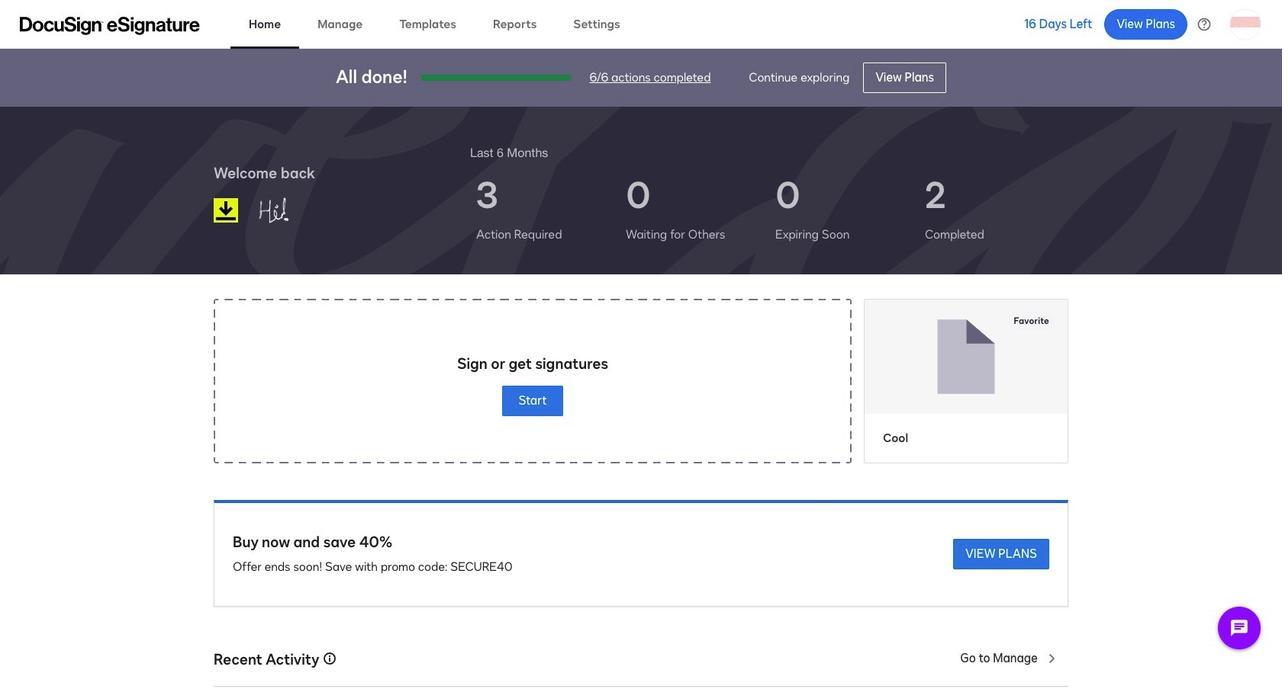 Task type: describe. For each thing, give the bounding box(es) containing it.
docusign esignature image
[[20, 16, 200, 35]]

your uploaded profile image image
[[1230, 9, 1261, 39]]

docusignlogo image
[[214, 198, 238, 223]]

generic name image
[[251, 191, 330, 230]]



Task type: vqa. For each thing, say whether or not it's contained in the screenshot.
DOCUSIGNLOGO
yes



Task type: locate. For each thing, give the bounding box(es) containing it.
heading
[[470, 143, 548, 162]]

list
[[470, 162, 1069, 256]]

use cool image
[[865, 300, 1068, 414]]



